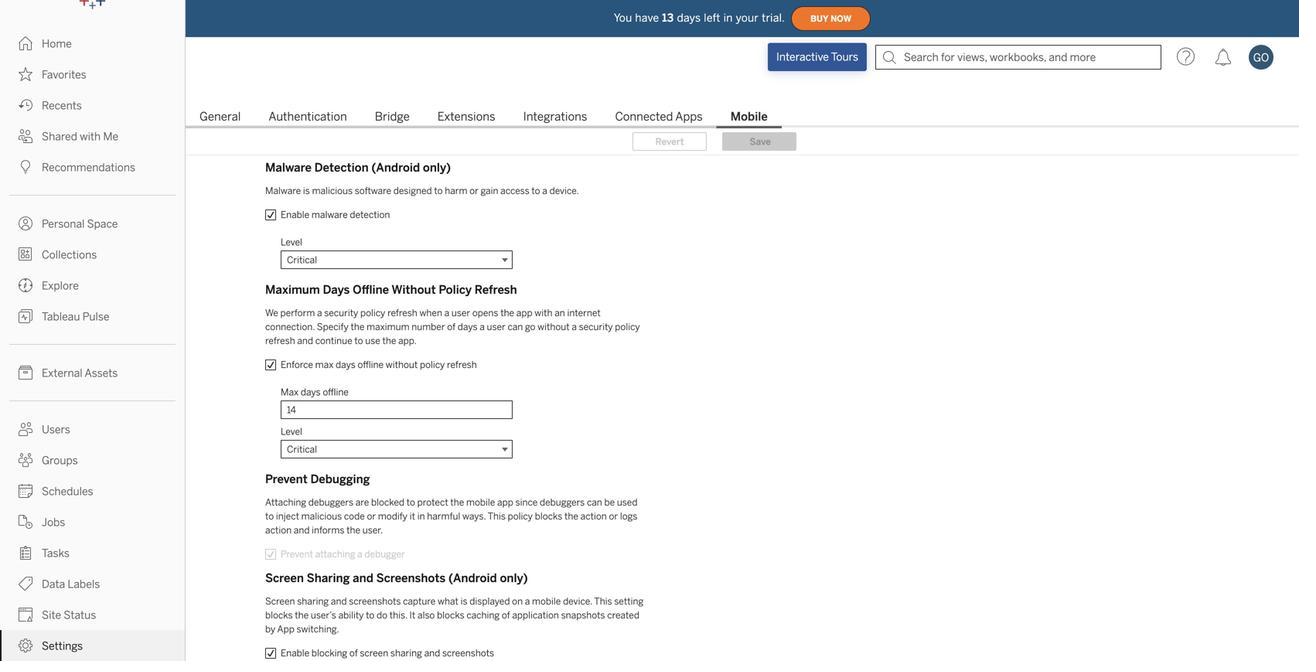 Task type: describe. For each thing, give the bounding box(es) containing it.
2 horizontal spatial refresh
[[447, 359, 477, 370]]

main navigation. press the up and down arrow keys to access links. element
[[0, 28, 185, 661]]

number
[[412, 321, 445, 333]]

revert button
[[633, 132, 707, 151]]

1 horizontal spatial security
[[579, 321, 613, 333]]

home
[[42, 38, 72, 50]]

malware for malware detection (android only)
[[265, 161, 312, 175]]

debugger
[[365, 549, 405, 560]]

created
[[607, 610, 639, 621]]

can inside we perform a security policy refresh when a user opens the app with an internet connection. specify the maximum number of days a user can go without a security policy refresh and continue to use the app.
[[508, 321, 523, 333]]

detection
[[350, 209, 390, 220]]

setting
[[614, 596, 644, 607]]

with inside main navigation. press the up and down arrow keys to access links. element
[[80, 130, 101, 143]]

a inside screen sharing and screenshots capture what is displayed on a mobile device. this setting blocks the user's ability to do this. it also blocks caching of application snapshots created by app switching.
[[525, 596, 530, 607]]

displayed
[[470, 596, 510, 607]]

pulse
[[82, 310, 109, 323]]

a down internet at the top left
[[572, 321, 577, 333]]

screen sharing and screenshots (android only)
[[265, 571, 528, 585]]

connection.
[[265, 321, 315, 333]]

are
[[356, 497, 369, 508]]

blocks inside attaching debuggers are blocked to protect the mobile app since debuggers can be used to inject malicious code or modify it in harmful ways. this policy blocks the action or logs action and informs the user.
[[535, 511, 562, 522]]

extensions
[[438, 110, 495, 124]]

buy now
[[810, 14, 851, 23]]

and down prevent attaching a debugger
[[353, 571, 373, 585]]

interactive
[[776, 51, 829, 63]]

user.
[[362, 525, 383, 536]]

0 horizontal spatial or
[[367, 511, 376, 522]]

when
[[419, 307, 442, 319]]

to inside screen sharing and screenshots capture what is displayed on a mobile device. this setting blocks the user's ability to do this. it also blocks caching of application snapshots created by app switching.
[[366, 610, 375, 621]]

by
[[265, 624, 275, 635]]

groups link
[[0, 445, 185, 476]]

enable malware detection
[[281, 209, 390, 220]]

harmful
[[427, 511, 460, 522]]

trial.
[[762, 11, 785, 24]]

detection
[[314, 161, 369, 175]]

to inside we perform a security policy refresh when a user opens the app with an internet connection. specify the maximum number of days a user can go without a security policy refresh and continue to use the app.
[[354, 335, 363, 346]]

level for critical dropdown button
[[281, 237, 302, 248]]

enable for enable blocking of screen sharing and screenshots
[[281, 648, 309, 659]]

a right access
[[542, 185, 547, 196]]

malware is malicious software designed to harm or gain access to a device.
[[265, 185, 579, 196]]

used
[[617, 497, 638, 508]]

0 vertical spatial action
[[580, 511, 607, 522]]

level for critical popup button
[[281, 426, 302, 437]]

to right access
[[532, 185, 540, 196]]

0 vertical spatial in
[[724, 11, 733, 24]]

1 vertical spatial user
[[487, 321, 506, 333]]

recents link
[[0, 90, 185, 121]]

personal
[[42, 218, 85, 230]]

use
[[365, 335, 380, 346]]

maximum days offline without policy refresh
[[265, 283, 517, 297]]

and inside screen sharing and screenshots capture what is displayed on a mobile device. this setting blocks the user's ability to do this. it also blocks caching of application snapshots created by app switching.
[[331, 596, 347, 607]]

tableau pulse link
[[0, 301, 185, 332]]

0 horizontal spatial of
[[349, 648, 358, 659]]

screenshots inside screen sharing and screenshots capture what is displayed on a mobile device. this setting blocks the user's ability to do this. it also blocks caching of application snapshots created by app switching.
[[349, 596, 401, 607]]

app
[[277, 624, 294, 635]]

malware detection (android only)
[[265, 161, 451, 175]]

personal space link
[[0, 208, 185, 239]]

external
[[42, 367, 82, 380]]

days inside we perform a security policy refresh when a user opens the app with an internet connection. specify the maximum number of days a user can go without a security policy refresh and continue to use the app.
[[458, 321, 478, 333]]

groups
[[42, 454, 78, 467]]

external assets
[[42, 367, 118, 380]]

buy now button
[[791, 6, 871, 31]]

you
[[614, 11, 632, 24]]

it
[[409, 610, 415, 621]]

user's
[[311, 610, 336, 621]]

with inside we perform a security policy refresh when a user opens the app with an internet connection. specify the maximum number of days a user can go without a security policy refresh and continue to use the app.
[[535, 307, 553, 319]]

1 vertical spatial refresh
[[265, 335, 295, 346]]

days right max on the bottom left of page
[[301, 387, 321, 398]]

can inside attaching debuggers are blocked to protect the mobile app since debuggers can be used to inject malicious code or modify it in harmful ways. this policy blocks the action or logs action and informs the user.
[[587, 497, 602, 508]]

what
[[438, 596, 458, 607]]

the down code
[[347, 525, 360, 536]]

tours
[[831, 51, 858, 63]]

to left harm
[[434, 185, 443, 196]]

prevent debugging
[[265, 472, 370, 486]]

prevent for prevent attaching a debugger
[[281, 549, 313, 560]]

0 horizontal spatial only)
[[423, 161, 451, 175]]

critical button
[[281, 440, 513, 459]]

continue
[[315, 335, 352, 346]]

screen sharing and screenshots capture what is displayed on a mobile device. this setting blocks the user's ability to do this. it also blocks caching of application snapshots created by app switching.
[[265, 596, 644, 635]]

an
[[555, 307, 565, 319]]

malicious inside attaching debuggers are blocked to protect the mobile app since debuggers can be used to inject malicious code or modify it in harmful ways. this policy blocks the action or logs action and informs the user.
[[301, 511, 342, 522]]

modify
[[378, 511, 408, 522]]

max
[[281, 387, 299, 398]]

Search for views, workbooks, and more text field
[[875, 45, 1161, 70]]

capture
[[403, 596, 436, 607]]

0 horizontal spatial action
[[265, 525, 292, 536]]

malware for malware is malicious software designed to harm or gain access to a device.
[[265, 185, 301, 196]]

apps
[[675, 110, 703, 124]]

a right when
[[444, 307, 449, 319]]

you have 13 days left in your trial.
[[614, 11, 785, 24]]

0 vertical spatial offline
[[358, 359, 384, 370]]

schedules link
[[0, 476, 185, 507]]

critical button
[[281, 251, 513, 269]]

this inside screen sharing and screenshots capture what is displayed on a mobile device. this setting blocks the user's ability to do this. it also blocks caching of application snapshots created by app switching.
[[594, 596, 612, 607]]

have
[[635, 11, 659, 24]]

data labels link
[[0, 568, 185, 599]]

opens
[[472, 307, 498, 319]]

mobile
[[731, 110, 768, 124]]

connected
[[615, 110, 673, 124]]

malware
[[312, 209, 348, 220]]

critical for critical dropdown button
[[287, 254, 317, 265]]

settings
[[42, 640, 83, 653]]

this.
[[390, 610, 407, 621]]

screenshots
[[376, 571, 446, 585]]

shared
[[42, 130, 77, 143]]

app.
[[398, 335, 417, 346]]

0 horizontal spatial is
[[303, 185, 310, 196]]

debugging
[[310, 472, 370, 486]]

0 horizontal spatial (android
[[371, 161, 420, 175]]

data
[[42, 578, 65, 591]]

schedules
[[42, 485, 93, 498]]

interactive tours
[[776, 51, 858, 63]]

2 horizontal spatial or
[[609, 511, 618, 522]]

ways.
[[462, 511, 486, 522]]

days
[[323, 283, 350, 297]]

policy inside attaching debuggers are blocked to protect the mobile app since debuggers can be used to inject malicious code or modify it in harmful ways. this policy blocks the action or logs action and informs the user.
[[508, 511, 533, 522]]

13
[[662, 11, 674, 24]]

buy
[[810, 14, 828, 23]]

device. inside screen sharing and screenshots capture what is displayed on a mobile device. this setting blocks the user's ability to do this. it also blocks caching of application snapshots created by app switching.
[[563, 596, 592, 607]]

app inside attaching debuggers are blocked to protect the mobile app since debuggers can be used to inject malicious code or modify it in harmful ways. this policy blocks the action or logs action and informs the user.
[[497, 497, 513, 508]]

since
[[515, 497, 538, 508]]



Task type: vqa. For each thing, say whether or not it's contained in the screenshot.
Stocks element
no



Task type: locate. For each thing, give the bounding box(es) containing it.
0 horizontal spatial debuggers
[[308, 497, 353, 508]]

days right the max
[[336, 359, 356, 370]]

1 critical from the top
[[287, 254, 317, 265]]

1 vertical spatial of
[[502, 610, 510, 621]]

1 horizontal spatial with
[[535, 307, 553, 319]]

can left be
[[587, 497, 602, 508]]

offline down the max
[[323, 387, 349, 398]]

days
[[677, 11, 701, 24], [458, 321, 478, 333], [336, 359, 356, 370], [301, 387, 321, 398]]

1 horizontal spatial of
[[447, 321, 456, 333]]

security up specify
[[324, 307, 358, 319]]

1 malware from the top
[[265, 161, 312, 175]]

1 horizontal spatial only)
[[500, 571, 528, 585]]

sharing right screen on the left bottom of page
[[390, 648, 422, 659]]

go
[[525, 321, 535, 333]]

1 vertical spatial in
[[417, 511, 425, 522]]

malicious up informs
[[301, 511, 342, 522]]

1 vertical spatial action
[[265, 525, 292, 536]]

screenshots down screen sharing and screenshots capture what is displayed on a mobile device. this setting blocks the user's ability to do this. it also blocks caching of application snapshots created by app switching.
[[442, 648, 494, 659]]

and down the connection.
[[297, 335, 313, 346]]

only) up malware is malicious software designed to harm or gain access to a device.
[[423, 161, 451, 175]]

recommendations link
[[0, 152, 185, 182]]

1 horizontal spatial screenshots
[[442, 648, 494, 659]]

blocks
[[535, 511, 562, 522], [265, 610, 293, 621], [437, 610, 464, 621]]

critical up the prevent debugging in the bottom left of the page
[[287, 444, 317, 455]]

critical
[[287, 254, 317, 265], [287, 444, 317, 455]]

users
[[42, 423, 70, 436]]

prevent up attaching
[[265, 472, 308, 486]]

1 vertical spatial screenshots
[[442, 648, 494, 659]]

shared with me link
[[0, 121, 185, 152]]

screen left sharing
[[265, 571, 304, 585]]

prevent left attaching
[[281, 549, 313, 560]]

prevent
[[265, 472, 308, 486], [281, 549, 313, 560]]

the left logs
[[565, 511, 578, 522]]

1 debuggers from the left
[[308, 497, 353, 508]]

0 vertical spatial user
[[452, 307, 470, 319]]

0 vertical spatial critical
[[287, 254, 317, 265]]

level down max on the bottom left of page
[[281, 426, 302, 437]]

collections link
[[0, 239, 185, 270]]

labels
[[68, 578, 100, 591]]

screen
[[360, 648, 388, 659]]

mobile inside attaching debuggers are blocked to protect the mobile app since debuggers can be used to inject malicious code or modify it in harmful ways. this policy blocks the action or logs action and informs the user.
[[466, 497, 495, 508]]

1 vertical spatial offline
[[323, 387, 349, 398]]

favorites
[[42, 68, 86, 81]]

1 vertical spatial this
[[594, 596, 612, 607]]

to left use
[[354, 335, 363, 346]]

malicious up malware
[[312, 185, 353, 196]]

now
[[831, 14, 851, 23]]

to up it
[[407, 497, 415, 508]]

screenshots up the do
[[349, 596, 401, 607]]

or up user.
[[367, 511, 376, 522]]

blocked
[[371, 497, 404, 508]]

app
[[516, 307, 532, 319], [497, 497, 513, 508]]

can left go
[[508, 321, 523, 333]]

0 horizontal spatial screenshots
[[349, 596, 401, 607]]

device. up snapshots
[[563, 596, 592, 607]]

screen inside screen sharing and screenshots capture what is displayed on a mobile device. this setting blocks the user's ability to do this. it also blocks caching of application snapshots created by app switching.
[[265, 596, 295, 607]]

1 horizontal spatial sharing
[[390, 648, 422, 659]]

refresh up maximum
[[387, 307, 417, 319]]

a
[[542, 185, 547, 196], [317, 307, 322, 319], [444, 307, 449, 319], [480, 321, 485, 333], [572, 321, 577, 333], [357, 549, 362, 560], [525, 596, 530, 607]]

0 vertical spatial this
[[488, 511, 506, 522]]

or left gain at the left of page
[[470, 185, 479, 196]]

specify
[[317, 321, 349, 333]]

action down be
[[580, 511, 607, 522]]

enable for enable malware detection
[[281, 209, 309, 220]]

1 horizontal spatial user
[[487, 321, 506, 333]]

0 horizontal spatial this
[[488, 511, 506, 522]]

(android up displayed at the left bottom
[[448, 571, 497, 585]]

of right number
[[447, 321, 456, 333]]

0 horizontal spatial security
[[324, 307, 358, 319]]

of
[[447, 321, 456, 333], [502, 610, 510, 621], [349, 648, 358, 659]]

0 vertical spatial sharing
[[297, 596, 329, 607]]

users link
[[0, 414, 185, 445]]

Max days offline text field
[[281, 401, 513, 419]]

mobile up application at the left
[[532, 596, 561, 607]]

0 vertical spatial level
[[281, 237, 302, 248]]

1 horizontal spatial action
[[580, 511, 607, 522]]

attaching debuggers are blocked to protect the mobile app since debuggers can be used to inject malicious code or modify it in harmful ways. this policy blocks the action or logs action and informs the user.
[[265, 497, 638, 536]]

this inside attaching debuggers are blocked to protect the mobile app since debuggers can be used to inject malicious code or modify it in harmful ways. this policy blocks the action or logs action and informs the user.
[[488, 511, 506, 522]]

malware up enable malware detection
[[265, 185, 301, 196]]

explore
[[42, 280, 79, 292]]

level up maximum
[[281, 237, 302, 248]]

1 level from the top
[[281, 237, 302, 248]]

1 vertical spatial level
[[281, 426, 302, 437]]

days down opens
[[458, 321, 478, 333]]

code
[[344, 511, 365, 522]]

1 horizontal spatial or
[[470, 185, 479, 196]]

only)
[[423, 161, 451, 175], [500, 571, 528, 585]]

main content
[[186, 77, 1299, 661]]

ability
[[338, 610, 364, 621]]

2 horizontal spatial blocks
[[535, 511, 562, 522]]

protect
[[417, 497, 448, 508]]

blocks up app
[[265, 610, 293, 621]]

of inside screen sharing and screenshots capture what is displayed on a mobile device. this setting blocks the user's ability to do this. it also blocks caching of application snapshots created by app switching.
[[502, 610, 510, 621]]

the up 'harmful'
[[450, 497, 464, 508]]

0 horizontal spatial in
[[417, 511, 425, 522]]

0 horizontal spatial sharing
[[297, 596, 329, 607]]

0 horizontal spatial app
[[497, 497, 513, 508]]

0 vertical spatial of
[[447, 321, 456, 333]]

1 enable from the top
[[281, 209, 309, 220]]

1 vertical spatial sharing
[[390, 648, 422, 659]]

mobile up "ways."
[[466, 497, 495, 508]]

it
[[410, 511, 415, 522]]

0 vertical spatial can
[[508, 321, 523, 333]]

2 enable from the top
[[281, 648, 309, 659]]

2 horizontal spatial of
[[502, 610, 510, 621]]

0 vertical spatial screenshots
[[349, 596, 401, 607]]

1 vertical spatial only)
[[500, 571, 528, 585]]

1 horizontal spatial blocks
[[437, 610, 464, 621]]

sharing
[[307, 571, 350, 585]]

0 horizontal spatial blocks
[[265, 610, 293, 621]]

the up "switching."
[[295, 610, 309, 621]]

device.
[[549, 185, 579, 196], [563, 596, 592, 607]]

sharing inside screen sharing and screenshots capture what is displayed on a mobile device. this setting blocks the user's ability to do this. it also blocks caching of application snapshots created by app switching.
[[297, 596, 329, 607]]

without inside we perform a security policy refresh when a user opens the app with an internet connection. specify the maximum number of days a user can go without a security policy refresh and continue to use the app.
[[538, 321, 570, 333]]

tableau pulse
[[42, 310, 109, 323]]

0 vertical spatial (android
[[371, 161, 420, 175]]

of down displayed at the left bottom
[[502, 610, 510, 621]]

and
[[297, 335, 313, 346], [294, 525, 310, 536], [353, 571, 373, 585], [331, 596, 347, 607], [424, 648, 440, 659]]

with left an
[[535, 307, 553, 319]]

the
[[500, 307, 514, 319], [351, 321, 365, 333], [382, 335, 396, 346], [450, 497, 464, 508], [565, 511, 578, 522], [347, 525, 360, 536], [295, 610, 309, 621]]

1 horizontal spatial app
[[516, 307, 532, 319]]

is inside screen sharing and screenshots capture what is displayed on a mobile device. this setting blocks the user's ability to do this. it also blocks caching of application snapshots created by app switching.
[[461, 596, 468, 607]]

shared with me
[[42, 130, 118, 143]]

connected apps
[[615, 110, 703, 124]]

0 horizontal spatial mobile
[[466, 497, 495, 508]]

1 horizontal spatial in
[[724, 11, 733, 24]]

offline down use
[[358, 359, 384, 370]]

site
[[42, 609, 61, 622]]

2 level from the top
[[281, 426, 302, 437]]

sub-spaces tab list
[[186, 108, 1299, 128]]

action down the inject
[[265, 525, 292, 536]]

2 malware from the top
[[265, 185, 301, 196]]

1 vertical spatial device.
[[563, 596, 592, 607]]

blocks down since
[[535, 511, 562, 522]]

2 debuggers from the left
[[540, 497, 585, 508]]

sharing up user's
[[297, 596, 329, 607]]

0 vertical spatial malicious
[[312, 185, 353, 196]]

assets
[[85, 367, 118, 380]]

in right it
[[417, 511, 425, 522]]

personal space
[[42, 218, 118, 230]]

level
[[281, 237, 302, 248], [281, 426, 302, 437]]

0 vertical spatial only)
[[423, 161, 451, 175]]

0 vertical spatial screen
[[265, 571, 304, 585]]

informs
[[312, 525, 344, 536]]

app inside we perform a security policy refresh when a user opens the app with an internet connection. specify the maximum number of days a user can go without a security policy refresh and continue to use the app.
[[516, 307, 532, 319]]

0 vertical spatial refresh
[[387, 307, 417, 319]]

0 vertical spatial security
[[324, 307, 358, 319]]

the right opens
[[500, 307, 514, 319]]

site status
[[42, 609, 96, 622]]

policy
[[360, 307, 385, 319], [615, 321, 640, 333], [420, 359, 445, 370], [508, 511, 533, 522]]

1 horizontal spatial (android
[[448, 571, 497, 585]]

this
[[488, 511, 506, 522], [594, 596, 612, 607]]

attaching
[[315, 549, 355, 560]]

user down "policy"
[[452, 307, 470, 319]]

only) up "on" in the bottom left of the page
[[500, 571, 528, 585]]

0 vertical spatial without
[[538, 321, 570, 333]]

critical inside popup button
[[287, 444, 317, 455]]

designed
[[393, 185, 432, 196]]

0 horizontal spatial can
[[508, 321, 523, 333]]

policy
[[439, 283, 472, 297]]

prevent for prevent debugging
[[265, 472, 308, 486]]

critical for critical popup button
[[287, 444, 317, 455]]

switching.
[[297, 624, 339, 635]]

your
[[736, 11, 759, 24]]

inject
[[276, 511, 299, 522]]

is right what
[[461, 596, 468, 607]]

1 vertical spatial critical
[[287, 444, 317, 455]]

and inside attaching debuggers are blocked to protect the mobile app since debuggers can be used to inject malicious code or modify it in harmful ways. this policy blocks the action or logs action and informs the user.
[[294, 525, 310, 536]]

enable left malware
[[281, 209, 309, 220]]

recents
[[42, 99, 82, 112]]

to left the inject
[[265, 511, 274, 522]]

1 horizontal spatial is
[[461, 596, 468, 607]]

and down the inject
[[294, 525, 310, 536]]

critical up maximum
[[287, 254, 317, 265]]

of inside we perform a security policy refresh when a user opens the app with an internet connection. specify the maximum number of days a user can go without a security policy refresh and continue to use the app.
[[447, 321, 456, 333]]

screen for screen sharing and screenshots (android only)
[[265, 571, 304, 585]]

blocks down what
[[437, 610, 464, 621]]

a right "on" in the bottom left of the page
[[525, 596, 530, 607]]

external assets link
[[0, 357, 185, 388]]

0 horizontal spatial refresh
[[265, 335, 295, 346]]

security
[[324, 307, 358, 319], [579, 321, 613, 333]]

main content containing general
[[186, 77, 1299, 661]]

1 horizontal spatial without
[[538, 321, 570, 333]]

refresh down the connection.
[[265, 335, 295, 346]]

of left screen on the left bottom of page
[[349, 648, 358, 659]]

0 vertical spatial is
[[303, 185, 310, 196]]

1 screen from the top
[[265, 571, 304, 585]]

1 horizontal spatial refresh
[[387, 307, 417, 319]]

1 vertical spatial is
[[461, 596, 468, 607]]

collections
[[42, 249, 97, 261]]

to left the do
[[366, 610, 375, 621]]

on
[[512, 596, 523, 607]]

debuggers right since
[[540, 497, 585, 508]]

1 horizontal spatial offline
[[358, 359, 384, 370]]

this right "ways."
[[488, 511, 506, 522]]

home link
[[0, 28, 185, 59]]

a down opens
[[480, 321, 485, 333]]

with left me
[[80, 130, 101, 143]]

enable down app
[[281, 648, 309, 659]]

screen for screen sharing and screenshots capture what is displayed on a mobile device. this setting blocks the user's ability to do this. it also blocks caching of application snapshots created by app switching.
[[265, 596, 295, 607]]

without down an
[[538, 321, 570, 333]]

snapshots
[[561, 610, 605, 621]]

0 vertical spatial prevent
[[265, 472, 308, 486]]

enforce
[[281, 359, 313, 370]]

navigation containing general
[[186, 105, 1299, 128]]

device. right access
[[549, 185, 579, 196]]

authentication
[[269, 110, 347, 124]]

blocking
[[312, 648, 347, 659]]

0 vertical spatial with
[[80, 130, 101, 143]]

a up specify
[[317, 307, 322, 319]]

me
[[103, 130, 118, 143]]

and down also
[[424, 648, 440, 659]]

1 vertical spatial app
[[497, 497, 513, 508]]

1 vertical spatial screen
[[265, 596, 295, 607]]

the down maximum
[[382, 335, 396, 346]]

navigation
[[186, 105, 1299, 128]]

0 horizontal spatial with
[[80, 130, 101, 143]]

mobile
[[466, 497, 495, 508], [532, 596, 561, 607]]

enable
[[281, 209, 309, 220], [281, 648, 309, 659]]

refresh down we perform a security policy refresh when a user opens the app with an internet connection. specify the maximum number of days a user can go without a security policy refresh and continue to use the app.
[[447, 359, 477, 370]]

debuggers down debugging
[[308, 497, 353, 508]]

a right attaching
[[357, 549, 362, 560]]

favorites link
[[0, 59, 185, 90]]

or
[[470, 185, 479, 196], [367, 511, 376, 522], [609, 511, 618, 522]]

without down the app.
[[386, 359, 418, 370]]

2 screen from the top
[[265, 596, 295, 607]]

enforce max days offline without policy refresh
[[281, 359, 477, 370]]

refresh
[[475, 283, 517, 297]]

1 horizontal spatial debuggers
[[540, 497, 585, 508]]

app left since
[[497, 497, 513, 508]]

we perform a security policy refresh when a user opens the app with an internet connection. specify the maximum number of days a user can go without a security policy refresh and continue to use the app.
[[265, 307, 640, 346]]

1 vertical spatial without
[[386, 359, 418, 370]]

1 horizontal spatial can
[[587, 497, 602, 508]]

1 vertical spatial enable
[[281, 648, 309, 659]]

0 vertical spatial app
[[516, 307, 532, 319]]

0 horizontal spatial user
[[452, 307, 470, 319]]

space
[[87, 218, 118, 230]]

0 vertical spatial enable
[[281, 209, 309, 220]]

harm
[[445, 185, 467, 196]]

in right 'left'
[[724, 11, 733, 24]]

0 vertical spatial malware
[[265, 161, 312, 175]]

status
[[64, 609, 96, 622]]

0 vertical spatial mobile
[[466, 497, 495, 508]]

mobile inside screen sharing and screenshots capture what is displayed on a mobile device. this setting blocks the user's ability to do this. it also blocks caching of application snapshots created by app switching.
[[532, 596, 561, 607]]

in inside attaching debuggers are blocked to protect the mobile app since debuggers can be used to inject malicious code or modify it in harmful ways. this policy blocks the action or logs action and informs the user.
[[417, 511, 425, 522]]

without
[[538, 321, 570, 333], [386, 359, 418, 370]]

1 vertical spatial mobile
[[532, 596, 561, 607]]

is up enable malware detection
[[303, 185, 310, 196]]

1 horizontal spatial this
[[594, 596, 612, 607]]

we
[[265, 307, 278, 319]]

and up ability
[[331, 596, 347, 607]]

0 vertical spatial device.
[[549, 185, 579, 196]]

security down internet at the top left
[[579, 321, 613, 333]]

this up snapshots
[[594, 596, 612, 607]]

0 horizontal spatial without
[[386, 359, 418, 370]]

screen up app
[[265, 596, 295, 607]]

or down be
[[609, 511, 618, 522]]

2 vertical spatial refresh
[[447, 359, 477, 370]]

without
[[392, 283, 436, 297]]

gain
[[481, 185, 498, 196]]

1 vertical spatial malicious
[[301, 511, 342, 522]]

2 vertical spatial of
[[349, 648, 358, 659]]

tasks
[[42, 547, 70, 560]]

1 vertical spatial prevent
[[281, 549, 313, 560]]

1 vertical spatial (android
[[448, 571, 497, 585]]

user down opens
[[487, 321, 506, 333]]

also
[[418, 610, 435, 621]]

settings link
[[0, 630, 185, 661]]

internet
[[567, 307, 601, 319]]

1 vertical spatial can
[[587, 497, 602, 508]]

1 vertical spatial with
[[535, 307, 553, 319]]

1 vertical spatial malware
[[265, 185, 301, 196]]

and inside we perform a security policy refresh when a user opens the app with an internet connection. specify the maximum number of days a user can go without a security policy refresh and continue to use the app.
[[297, 335, 313, 346]]

application
[[512, 610, 559, 621]]

0 horizontal spatial offline
[[323, 387, 349, 398]]

the inside screen sharing and screenshots capture what is displayed on a mobile device. this setting blocks the user's ability to do this. it also blocks caching of application snapshots created by app switching.
[[295, 610, 309, 621]]

app up go
[[516, 307, 532, 319]]

1 vertical spatial security
[[579, 321, 613, 333]]

1 horizontal spatial mobile
[[532, 596, 561, 607]]

critical inside dropdown button
[[287, 254, 317, 265]]

integrations
[[523, 110, 587, 124]]

malware left the detection
[[265, 161, 312, 175]]

in
[[724, 11, 733, 24], [417, 511, 425, 522]]

the right specify
[[351, 321, 365, 333]]

(android up designed
[[371, 161, 420, 175]]

2 critical from the top
[[287, 444, 317, 455]]

days right 13
[[677, 11, 701, 24]]



